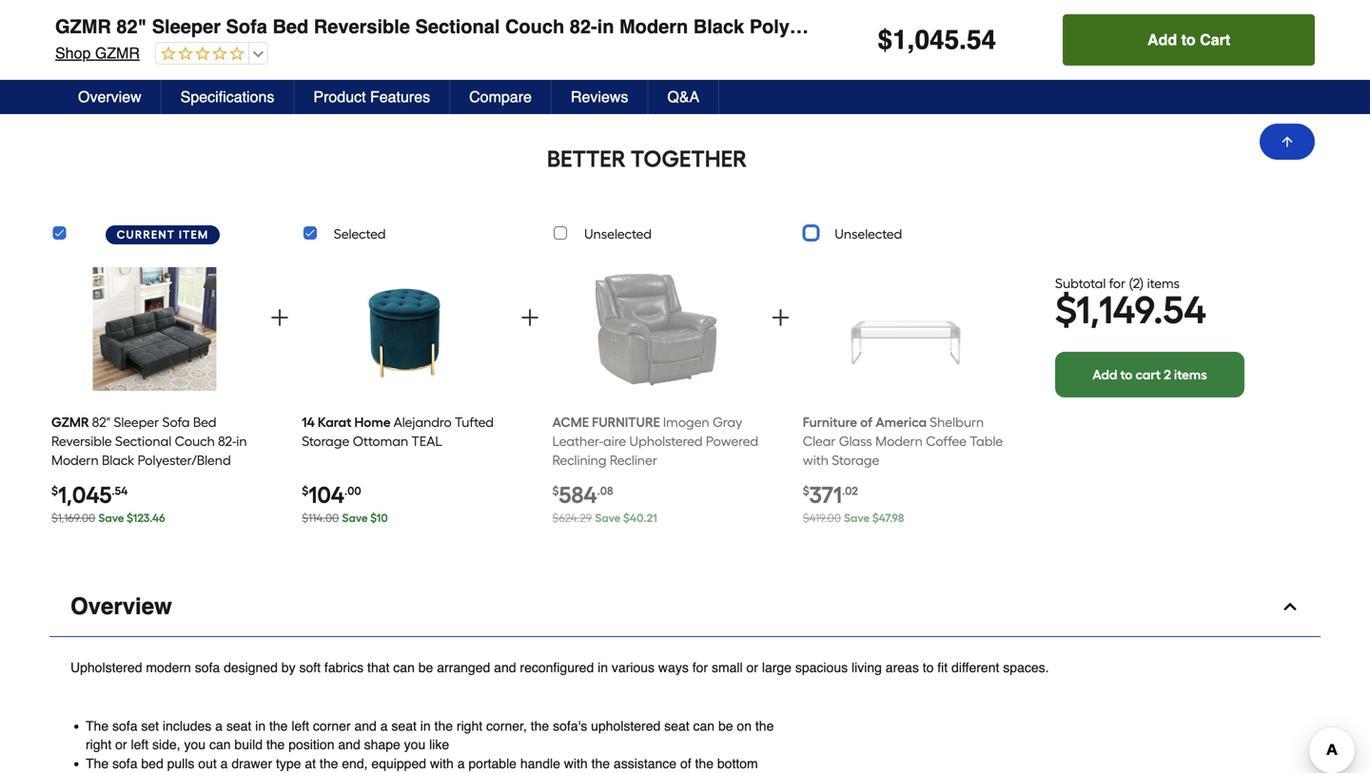 Task type: vqa. For each thing, say whether or not it's contained in the screenshot.
plus image
yes



Task type: describe. For each thing, give the bounding box(es) containing it.
aire
[[603, 433, 626, 450]]

to inside "easy & free returns return your new, unused item in-store or ship it back to us free of charge."
[[1206, 53, 1217, 69]]

ways
[[658, 660, 689, 676]]

2 the from the top
[[86, 756, 109, 771]]

furniture
[[803, 414, 857, 431]]

unselected for 371
[[835, 226, 902, 242]]

bed inside 82" sleeper sofa bed reversible sectional couch 82-in modern black polyester/blend reclining sofa
[[193, 414, 216, 431]]

upholstered inside imogen gray leather-aire upholstered powered reclining recliner
[[629, 433, 703, 450]]

better
[[547, 145, 626, 173]]

add for add to cart
[[1148, 31, 1177, 49]]

cart
[[1136, 367, 1161, 383]]

$ 584 .08
[[552, 482, 613, 509]]

14 karat home
[[302, 414, 391, 431]]

.08
[[597, 484, 613, 498]]

compare button
[[450, 80, 552, 114]]

handle
[[520, 756, 560, 771]]

sleeper up the model at the left of the page
[[146, 0, 215, 22]]

portable
[[469, 756, 517, 771]]

better together
[[547, 145, 747, 173]]

modern inside shelburn clear glass modern coffee table with storage
[[876, 433, 923, 450]]

end,
[[342, 756, 368, 771]]

teal
[[412, 433, 442, 450]]

side,
[[152, 738, 180, 753]]

new,
[[964, 53, 992, 69]]

be inside the sofa set includes a seat in the left corner and a seat in the right corner, the sofa's upholstered seat can be on the right or left side, you can build the position and shape you like the sofa bed pulls out a drawer type at the end, equipped with a portable handle with the assistance of the bottom
[[718, 719, 733, 734]]

.02
[[842, 484, 858, 498]]

add for add to cart 2 items
[[1093, 367, 1117, 383]]

compare
[[469, 88, 532, 106]]

1 the from the top
[[86, 719, 109, 734]]

like
[[429, 738, 449, 753]]

leather-
[[552, 433, 603, 450]]

0 horizontal spatial right
[[86, 738, 112, 753]]

$624.29
[[552, 512, 592, 525]]

2 for subtotal for ( 2 ) items $ 1,149 .54
[[1133, 275, 1140, 292]]

371 list item
[[803, 253, 1009, 536]]

with inside shelburn clear glass modern coffee table with storage
[[803, 453, 829, 469]]

product
[[313, 88, 366, 106]]

build
[[234, 738, 263, 753]]

.54 inside $ 1,045 .54
[[112, 484, 128, 498]]

designed
[[224, 660, 278, 676]]

save for 371
[[844, 512, 870, 525]]

0 vertical spatial and
[[494, 660, 516, 676]]

current item
[[117, 228, 209, 242]]

of inside the 371 list item
[[860, 414, 873, 431]]

in inside 82" sleeper sofa bed reversible sectional couch 82-in modern black polyester/blend reclining sofa
[[236, 433, 247, 450]]

set
[[141, 719, 159, 734]]

1 horizontal spatial right
[[457, 719, 483, 734]]

black inside 82" sleeper sofa bed reversible sectional couch 82-in modern black polyester/blend reclining sofa
[[102, 453, 134, 469]]

returns
[[971, 34, 1021, 50]]

store
[[1086, 53, 1116, 69]]

$114.00
[[302, 512, 339, 525]]

tufted
[[455, 414, 494, 431]]

82" left the model at the left of the page
[[116, 16, 147, 38]]

q&a
[[667, 88, 700, 106]]

1 vertical spatial left
[[131, 738, 149, 753]]

free
[[939, 34, 967, 50]]

sleeper right 5121206
[[152, 16, 221, 38]]

storage inside alejandro tufted storage ottoman teal
[[302, 433, 350, 450]]

gz-
[[198, 29, 221, 44]]

ottoman
[[353, 433, 408, 450]]

couch inside 82" sleeper sofa bed reversible sectional couch 82-in modern black polyester/blend reclining sofa
[[175, 433, 215, 450]]

arrow up image
[[1280, 134, 1295, 149]]

the sofa set includes a seat in the left corner and a seat in the right corner, the sofa's upholstered seat can be on the right or left side, you can build the position and shape you like the sofa bed pulls out a drawer type at the end, equipped with a portable handle with the assistance of the bottom
[[86, 719, 774, 774]]

america
[[876, 414, 927, 431]]

at
[[305, 756, 316, 771]]

learn more
[[939, 72, 1007, 88]]

assistance
[[614, 756, 677, 771]]

spacious
[[795, 660, 848, 676]]

10
[[377, 512, 388, 525]]

gray
[[713, 414, 742, 431]]

or inside "easy & free returns return your new, unused item in-store or ship it back to us free of charge."
[[1120, 53, 1132, 69]]

0 vertical spatial sofa
[[195, 660, 220, 676]]

2 seat from the left
[[391, 719, 417, 734]]

better together heading
[[49, 144, 1245, 174]]

glass
[[839, 433, 872, 450]]

sectional inside 82" sleeper sofa bed reversible sectional couch 82-in modern black polyester/blend reclining sofa
[[115, 433, 171, 450]]

40.21
[[630, 512, 657, 525]]

sleeper inside 82" sleeper sofa bed reversible sectional couch 82-in modern black polyester/blend reclining sofa
[[114, 414, 159, 431]]

5121206
[[87, 29, 138, 44]]

us
[[1220, 53, 1235, 69]]

by
[[281, 660, 296, 676]]

your
[[935, 53, 961, 69]]

in-
[[1072, 53, 1086, 69]]

of inside "easy & free returns return your new, unused item in-store or ship it back to us free of charge."
[[1265, 53, 1276, 69]]

on
[[737, 719, 752, 734]]

modern up item number 5 1 2 1 2 0 6 and model number g z - w 2 4 7 s 0 0 0 7 3 element
[[614, 0, 682, 22]]

reversible inside 82" sleeper sofa bed reversible sectional couch 82-in modern black polyester/blend reclining sofa
[[51, 433, 112, 450]]

chevron up image
[[1281, 598, 1300, 617]]

imogen gray leather-aire upholstered powered reclining recliner
[[552, 414, 758, 469]]

soft
[[299, 660, 321, 676]]

$ 104 .00
[[302, 482, 361, 509]]

47.98
[[879, 512, 904, 525]]

shelburn clear glass modern coffee table with storage
[[803, 414, 1003, 469]]

reconfigured
[[520, 660, 594, 676]]

modern inside 82" sleeper sofa bed reversible sectional couch 82-in modern black polyester/blend reclining sofa
[[51, 453, 99, 469]]

together
[[631, 145, 747, 173]]

subtotal for ( 2 ) items $ 1,149 .54
[[1055, 275, 1207, 333]]

model # gz-w247s00073
[[150, 29, 301, 44]]

shape
[[364, 738, 400, 753]]

$ inside $ 584 .08
[[552, 484, 559, 498]]

.
[[959, 25, 967, 55]]

cart
[[1200, 31, 1230, 49]]

reclining up your
[[899, 16, 984, 38]]

specifications
[[180, 88, 274, 106]]

corner,
[[486, 719, 527, 734]]

reviews
[[571, 88, 628, 106]]

furniture of america shelburn clear glass modern coffee table with storage image
[[844, 260, 968, 399]]

gzmr inside 1,045 list item
[[51, 414, 89, 431]]

reclining inside 82" sleeper sofa bed reversible sectional couch 82-in modern black polyester/blend reclining sofa
[[51, 472, 106, 488]]

&
[[926, 34, 935, 50]]

selected
[[334, 226, 386, 242]]

product features
[[313, 88, 430, 106]]

upholstered modern sofa designed by soft fabrics that can be arranged and reconfigured in various ways for small or large spacious living areas to fit different spaces.
[[70, 660, 1049, 676]]

104
[[309, 482, 344, 509]]

subtotal
[[1055, 275, 1106, 292]]

1 vertical spatial overview button
[[49, 578, 1321, 638]]

storage inside shelburn clear glass modern coffee table with storage
[[832, 453, 880, 469]]

add to cart 2 items link
[[1055, 352, 1245, 398]]

of inside the sofa set includes a seat in the left corner and a seat in the right corner, the sofa's upholstered seat can be on the right or left side, you can build the position and shape you like the sofa bed pulls out a drawer type at the end, equipped with a portable handle with the assistance of the bottom
[[680, 756, 691, 771]]

modern
[[146, 660, 191, 676]]

584 list item
[[552, 253, 758, 536]]

reclining inside imogen gray leather-aire upholstered powered reclining recliner
[[552, 453, 607, 469]]

82" sleeper sofa bed reversible sectional couch 82-in modern black polyester/blend reclining sofa
[[51, 414, 247, 488]]

2 horizontal spatial can
[[693, 719, 715, 734]]

1 vertical spatial sofa
[[112, 719, 137, 734]]

item # 5121206
[[49, 29, 138, 44]]

learn more link
[[939, 70, 1007, 90]]

$624.29 save $ 40.21
[[552, 512, 657, 525]]

$1,169.00
[[51, 512, 95, 525]]

coffee
[[926, 433, 967, 450]]

charge.
[[891, 72, 935, 88]]



Task type: locate. For each thing, give the bounding box(es) containing it.
1 vertical spatial overview
[[70, 594, 172, 620]]

sofa right modern
[[195, 660, 220, 676]]

small
[[712, 660, 743, 676]]

0 vertical spatial right
[[457, 719, 483, 734]]

1 seat from the left
[[226, 719, 252, 734]]

0 horizontal spatial left
[[131, 738, 149, 753]]

1 # from the left
[[79, 29, 87, 44]]

gzmr 82" sleeper sofa bed reversible sectional couch 82-in modern black polyester/blend reclining sofa image
[[93, 260, 216, 399]]

plus image
[[769, 307, 792, 329]]

# right the model at the left of the page
[[190, 29, 198, 44]]

2 for add to cart 2 items
[[1164, 367, 1171, 383]]

0 horizontal spatial you
[[184, 738, 206, 753]]

to up back on the right top of page
[[1181, 31, 1196, 49]]

1 vertical spatial add
[[1093, 367, 1117, 383]]

you left like
[[404, 738, 426, 753]]

you down includes
[[184, 738, 206, 753]]

it
[[1163, 53, 1170, 69]]

4 save from the left
[[844, 512, 870, 525]]

a left portable
[[457, 756, 465, 771]]

storage
[[302, 433, 350, 450], [832, 453, 880, 469]]

1 horizontal spatial you
[[404, 738, 426, 753]]

overview button down 5121206
[[59, 80, 161, 114]]

product features button
[[294, 80, 450, 114]]

add inside add to cart button
[[1148, 31, 1177, 49]]

1 horizontal spatial of
[[860, 414, 873, 431]]

acme furniture
[[552, 414, 660, 431]]

add inside add to cart 2 items link
[[1093, 367, 1117, 383]]

to inside button
[[1181, 31, 1196, 49]]

.00
[[344, 484, 361, 498]]

the left bed
[[86, 756, 109, 771]]

model
[[150, 29, 187, 44]]

or left ship
[[1120, 53, 1132, 69]]

pulls
[[167, 756, 194, 771]]

0 horizontal spatial with
[[430, 756, 454, 771]]

of right "free"
[[1265, 53, 1276, 69]]

of up glass
[[860, 414, 873, 431]]

reclining up $ 1,045 . 54
[[893, 0, 979, 22]]

in
[[592, 0, 608, 22], [597, 16, 614, 38], [236, 433, 247, 450], [598, 660, 608, 676], [255, 719, 266, 734], [420, 719, 431, 734]]

0 vertical spatial 1,045
[[893, 25, 959, 55]]

0 vertical spatial the
[[86, 719, 109, 734]]

a right includes
[[215, 719, 223, 734]]

or
[[1120, 53, 1132, 69], [746, 660, 758, 676], [115, 738, 127, 753]]

to
[[1181, 31, 1196, 49], [1206, 53, 1217, 69], [1120, 367, 1133, 383], [923, 660, 934, 676]]

0 horizontal spatial be
[[418, 660, 433, 676]]

of right 'assistance'
[[680, 756, 691, 771]]

imogen
[[663, 414, 709, 431]]

14
[[302, 414, 315, 431]]

0 vertical spatial or
[[1120, 53, 1132, 69]]

right left corner,
[[457, 719, 483, 734]]

overview down 5121206
[[78, 88, 141, 106]]

with right handle
[[564, 756, 588, 771]]

save down the .08
[[595, 512, 621, 525]]

save for 1,045
[[98, 512, 124, 525]]

# for 5121206
[[79, 29, 87, 44]]

ship
[[1135, 53, 1160, 69]]

1,045 inside list item
[[58, 482, 112, 509]]

$
[[878, 25, 893, 55], [1055, 287, 1076, 333], [51, 484, 58, 498], [302, 484, 309, 498], [552, 484, 559, 498], [803, 484, 810, 498], [127, 512, 133, 525], [370, 512, 377, 525], [623, 512, 630, 525], [872, 512, 879, 525]]

1 horizontal spatial unselected
[[835, 226, 902, 242]]

0 vertical spatial can
[[393, 660, 415, 676]]

to left cart
[[1120, 367, 1133, 383]]

2 vertical spatial can
[[209, 738, 231, 753]]

82" inside 82" sleeper sofa bed reversible sectional couch 82-in modern black polyester/blend reclining sofa
[[92, 414, 110, 431]]

2 you from the left
[[404, 738, 426, 753]]

and right arranged
[[494, 660, 516, 676]]

acme
[[552, 414, 589, 431]]

add up it
[[1148, 31, 1177, 49]]

save inside the 371 list item
[[844, 512, 870, 525]]

1 horizontal spatial plus image
[[519, 307, 542, 329]]

or inside the sofa set includes a seat in the left corner and a seat in the right corner, the sofa's upholstered seat can be on the right or left side, you can build the position and shape you like the sofa bed pulls out a drawer type at the end, equipped with a portable handle with the assistance of the bottom
[[115, 738, 127, 753]]

alejandro
[[394, 414, 452, 431]]

1 horizontal spatial 1,045
[[893, 25, 959, 55]]

3 save from the left
[[595, 512, 621, 525]]

0 horizontal spatial storage
[[302, 433, 350, 450]]

0 horizontal spatial 1,045
[[58, 482, 112, 509]]

1 vertical spatial and
[[354, 719, 377, 734]]

2 inside the subtotal for ( 2 ) items $ 1,149 .54
[[1133, 275, 1140, 292]]

modern up the q&a
[[619, 16, 688, 38]]

1 vertical spatial for
[[692, 660, 708, 676]]

reclining
[[893, 0, 979, 22], [899, 16, 984, 38], [552, 453, 607, 469], [51, 472, 106, 488]]

2 vertical spatial of
[[680, 756, 691, 771]]

0 vertical spatial left
[[291, 719, 309, 734]]

free
[[1238, 53, 1261, 69]]

spaces.
[[1003, 660, 1049, 676]]

unselected
[[584, 226, 652, 242], [835, 226, 902, 242]]

bed
[[141, 756, 163, 771]]

item
[[179, 228, 209, 242]]

2 unselected from the left
[[835, 226, 902, 242]]

storage down karat
[[302, 433, 350, 450]]

seat up shape
[[391, 719, 417, 734]]

for left (
[[1109, 275, 1126, 292]]

fabrics
[[324, 660, 364, 676]]

1,045 for .54
[[58, 482, 112, 509]]

with down clear
[[803, 453, 829, 469]]

)
[[1140, 275, 1144, 292]]

shop gzmr
[[55, 44, 140, 62], [49, 53, 134, 70]]

modern down 'america'
[[876, 433, 923, 450]]

0 horizontal spatial can
[[209, 738, 231, 753]]

$ 371 .02
[[803, 482, 858, 509]]

reclining up $1,169.00 at the left bottom
[[51, 472, 106, 488]]

seat up the build at the left of page
[[226, 719, 252, 734]]

1 vertical spatial .54
[[112, 484, 128, 498]]

return
[[891, 53, 931, 69]]

current
[[117, 228, 175, 242]]

371
[[810, 482, 842, 509]]

for inside the subtotal for ( 2 ) items $ 1,149 .54
[[1109, 275, 1126, 292]]

out
[[198, 756, 217, 771]]

and up shape
[[354, 719, 377, 734]]

2 vertical spatial and
[[338, 738, 360, 753]]

0 vertical spatial storage
[[302, 433, 350, 450]]

overview for the bottom overview button
[[70, 594, 172, 620]]

with down like
[[430, 756, 454, 771]]

14 karat home alejandro tufted storage ottoman teal image
[[343, 260, 467, 399]]

104 list item
[[302, 253, 508, 536]]

$ inside the subtotal for ( 2 ) items $ 1,149 .54
[[1055, 287, 1076, 333]]

upholstered down "imogen"
[[629, 433, 703, 450]]

to left fit
[[923, 660, 934, 676]]

items
[[1147, 275, 1180, 292], [1174, 367, 1207, 383]]

$419.00 save $ 47.98
[[803, 512, 904, 525]]

0 horizontal spatial seat
[[226, 719, 252, 734]]

0 vertical spatial of
[[1265, 53, 1276, 69]]

home
[[354, 414, 391, 431]]

can left on
[[693, 719, 715, 734]]

1 horizontal spatial be
[[718, 719, 733, 734]]

1 horizontal spatial or
[[746, 660, 758, 676]]

$ inside $ 371 .02
[[803, 484, 810, 498]]

overview for topmost overview button
[[78, 88, 141, 106]]

be left arranged
[[418, 660, 433, 676]]

left
[[291, 719, 309, 734], [131, 738, 149, 753]]

overview
[[78, 88, 141, 106], [70, 594, 172, 620]]

2 horizontal spatial of
[[1265, 53, 1276, 69]]

0 horizontal spatial for
[[692, 660, 708, 676]]

left down set at left
[[131, 738, 149, 753]]

seat
[[226, 719, 252, 734], [391, 719, 417, 734], [664, 719, 689, 734]]

equipped
[[371, 756, 426, 771]]

save inside 1,045 list item
[[98, 512, 124, 525]]

learn
[[939, 72, 973, 88]]

1 vertical spatial be
[[718, 719, 733, 734]]

gzmr 82" sleeper sofa bed reversible sectional couch 82-in modern black polyester/blend reclining sofa up compare
[[49, 0, 1025, 22]]

82- inside 82" sleeper sofa bed reversible sectional couch 82-in modern black polyester/blend reclining sofa
[[218, 433, 236, 450]]

2 horizontal spatial with
[[803, 453, 829, 469]]

can up out
[[209, 738, 231, 753]]

2 horizontal spatial or
[[1120, 53, 1132, 69]]

black up item number 5 1 2 1 2 0 6 and model number g z - w 2 4 7 s 0 0 0 7 3 element
[[688, 0, 739, 22]]

a up shape
[[380, 719, 388, 734]]

1 horizontal spatial 2
[[1164, 367, 1171, 383]]

2 plus image from the left
[[519, 307, 542, 329]]

1 save from the left
[[98, 512, 124, 525]]

polyester/blend
[[744, 0, 888, 22], [750, 16, 893, 38], [138, 453, 231, 469]]

to left us
[[1206, 53, 1217, 69]]

1 unselected from the left
[[584, 226, 652, 242]]

modern up $ 1,045 .54
[[51, 453, 99, 469]]

areas
[[886, 660, 919, 676]]

reclining down "leather-"
[[552, 453, 607, 469]]

save down .00
[[342, 512, 368, 525]]

0 horizontal spatial .54
[[112, 484, 128, 498]]

0 horizontal spatial upholstered
[[70, 660, 142, 676]]

0 horizontal spatial unselected
[[584, 226, 652, 242]]

0 vertical spatial items
[[1147, 275, 1180, 292]]

0 horizontal spatial 2
[[1133, 275, 1140, 292]]

0 vertical spatial be
[[418, 660, 433, 676]]

can right that
[[393, 660, 415, 676]]

1 horizontal spatial seat
[[391, 719, 417, 734]]

seat up 'assistance'
[[664, 719, 689, 734]]

1 horizontal spatial add
[[1148, 31, 1177, 49]]

or left side,
[[115, 738, 127, 753]]

2 vertical spatial or
[[115, 738, 127, 753]]

sofa left bed
[[112, 756, 137, 771]]

0 horizontal spatial or
[[115, 738, 127, 753]]

corner
[[313, 719, 351, 734]]

black
[[688, 0, 739, 22], [693, 16, 744, 38], [102, 453, 134, 469]]

save inside 104 list item
[[342, 512, 368, 525]]

1 vertical spatial items
[[1174, 367, 1207, 383]]

item number 5 1 2 1 2 0 6 and model number g z - w 2 4 7 s 0 0 0 7 3 element
[[49, 27, 1321, 46]]

2 right cart
[[1164, 367, 1171, 383]]

1 plus image from the left
[[268, 307, 291, 329]]

# for gz-
[[190, 29, 198, 44]]

right left side,
[[86, 738, 112, 753]]

q&a button
[[648, 80, 720, 114]]

1,045
[[893, 25, 959, 55], [58, 482, 112, 509]]

zero stars image
[[156, 46, 244, 63], [150, 53, 239, 71]]

1 vertical spatial right
[[86, 738, 112, 753]]

1 vertical spatial or
[[746, 660, 758, 676]]

be left on
[[718, 719, 733, 734]]

more
[[977, 72, 1007, 88]]

plus image
[[268, 307, 291, 329], [519, 307, 542, 329]]

1 horizontal spatial left
[[291, 719, 309, 734]]

0 horizontal spatial of
[[680, 756, 691, 771]]

82" up 5121206
[[111, 0, 141, 22]]

plus image for 1,045
[[268, 307, 291, 329]]

2 right subtotal
[[1133, 275, 1140, 292]]

3 seat from the left
[[664, 719, 689, 734]]

items right )
[[1147, 275, 1180, 292]]

save down $ 1,045 .54
[[98, 512, 124, 525]]

1 horizontal spatial upholstered
[[629, 433, 703, 450]]

1 horizontal spatial for
[[1109, 275, 1126, 292]]

0 vertical spatial 2
[[1133, 275, 1140, 292]]

1 vertical spatial of
[[860, 414, 873, 431]]

items right cart
[[1174, 367, 1207, 383]]

sleeper up $ 1,045 .54
[[114, 414, 159, 431]]

the left set at left
[[86, 719, 109, 734]]

and up end,
[[338, 738, 360, 753]]

sleeper
[[146, 0, 215, 22], [152, 16, 221, 38], [114, 414, 159, 431]]

0 horizontal spatial #
[[79, 29, 87, 44]]

0 vertical spatial for
[[1109, 275, 1126, 292]]

drawer
[[232, 756, 272, 771]]

left up position in the bottom left of the page
[[291, 719, 309, 734]]

type
[[276, 756, 301, 771]]

1 vertical spatial upholstered
[[70, 660, 142, 676]]

1 vertical spatial storage
[[832, 453, 880, 469]]

a right out
[[220, 756, 228, 771]]

2 save from the left
[[342, 512, 368, 525]]

.54 inside the subtotal for ( 2 ) items $ 1,149 .54
[[1153, 287, 1207, 333]]

gzmr 82" sleeper sofa bed reversible sectional couch 82-in modern black polyester/blend reclining sofa up 'compare' button
[[55, 16, 1031, 38]]

fit
[[938, 660, 948, 676]]

easy & free returns return your new, unused item in-store or ship it back to us free of charge.
[[891, 34, 1276, 88]]

polyester/blend inside 82" sleeper sofa bed reversible sectional couch 82-in modern black polyester/blend reclining sofa
[[138, 453, 231, 469]]

upholstered left modern
[[70, 660, 142, 676]]

black up $ 1,045 .54
[[102, 453, 134, 469]]

overview button up ways
[[49, 578, 1321, 638]]

for
[[1109, 275, 1126, 292], [692, 660, 708, 676]]

save for 104
[[342, 512, 368, 525]]

1 horizontal spatial #
[[190, 29, 198, 44]]

$1,169.00 save $ 123.46
[[51, 512, 165, 525]]

easy
[[891, 34, 922, 50]]

sofa left set at left
[[112, 719, 137, 734]]

1 vertical spatial 1,045
[[58, 482, 112, 509]]

584
[[559, 482, 597, 509]]

$ inside $ 1,045 .54
[[51, 484, 58, 498]]

position
[[289, 738, 334, 753]]

2 # from the left
[[190, 29, 198, 44]]

.54
[[1153, 287, 1207, 333], [112, 484, 128, 498]]

plus image for 104
[[519, 307, 542, 329]]

black up the q&a
[[693, 16, 744, 38]]

1 vertical spatial the
[[86, 756, 109, 771]]

and
[[494, 660, 516, 676], [354, 719, 377, 734], [338, 738, 360, 753]]

that
[[367, 660, 390, 676]]

items inside the subtotal for ( 2 ) items $ 1,149 .54
[[1147, 275, 1180, 292]]

1 horizontal spatial with
[[564, 756, 588, 771]]

0 vertical spatial overview button
[[59, 80, 161, 114]]

save for 584
[[595, 512, 621, 525]]

unselected for 584
[[584, 226, 652, 242]]

overview up modern
[[70, 594, 172, 620]]

1 you from the left
[[184, 738, 206, 753]]

# right "item"
[[79, 29, 87, 44]]

1 horizontal spatial storage
[[832, 453, 880, 469]]

for right ways
[[692, 660, 708, 676]]

$ inside $ 104 .00
[[302, 484, 309, 498]]

0 vertical spatial overview
[[78, 88, 141, 106]]

shop
[[55, 44, 91, 62], [49, 53, 85, 70]]

1 horizontal spatial .54
[[1153, 287, 1207, 333]]

$ 1,045 .54
[[51, 482, 128, 509]]

bottom
[[717, 756, 758, 771]]

0 horizontal spatial add
[[1093, 367, 1117, 383]]

with
[[803, 453, 829, 469], [430, 756, 454, 771], [564, 756, 588, 771]]

0 vertical spatial upholstered
[[629, 433, 703, 450]]

.54 up $1,169.00 save $ 123.46
[[112, 484, 128, 498]]

storage down glass
[[832, 453, 880, 469]]

.54 right )
[[1153, 287, 1207, 333]]

82" up $ 1,045 .54
[[92, 414, 110, 431]]

1 vertical spatial can
[[693, 719, 715, 734]]

2 vertical spatial sofa
[[112, 756, 137, 771]]

0 vertical spatial .54
[[1153, 287, 1207, 333]]

1 vertical spatial 2
[[1164, 367, 1171, 383]]

add left cart
[[1093, 367, 1117, 383]]

karat
[[318, 414, 352, 431]]

2 horizontal spatial seat
[[664, 719, 689, 734]]

overview button
[[59, 80, 161, 114], [49, 578, 1321, 638]]

save down .02
[[844, 512, 870, 525]]

of
[[1265, 53, 1276, 69], [860, 414, 873, 431], [680, 756, 691, 771]]

1,045 for .
[[893, 25, 959, 55]]

0 horizontal spatial plus image
[[268, 307, 291, 329]]

1 horizontal spatial can
[[393, 660, 415, 676]]

save inside 584 list item
[[595, 512, 621, 525]]

1,045 list item
[[51, 253, 257, 536]]

0 vertical spatial add
[[1148, 31, 1177, 49]]

heart outline image
[[283, 50, 305, 73]]

$419.00
[[803, 512, 841, 525]]

powered
[[706, 433, 758, 450]]

acme furniture imogen gray leather-aire upholstered powered reclining recliner image
[[594, 260, 717, 399]]

or left large
[[746, 660, 758, 676]]

you
[[184, 738, 206, 753], [404, 738, 426, 753]]



